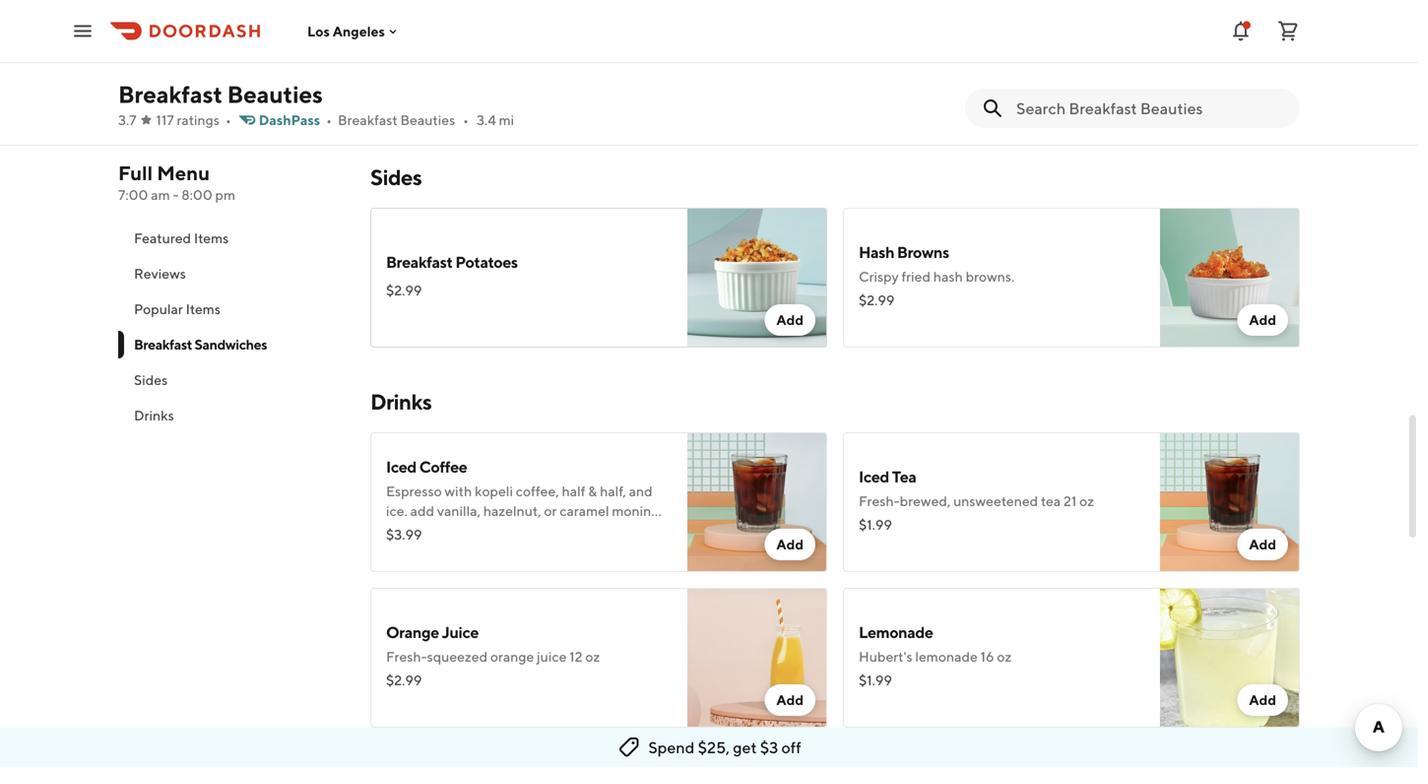 Task type: describe. For each thing, give the bounding box(es) containing it.
breakfast for breakfast beauties • 3.4 mi
[[338, 112, 398, 128]]

cheese
[[486, 18, 538, 37]]

sandwich
[[541, 18, 609, 37]]

ham, egg and cheese sandwich image
[[687, 0, 827, 123]]

1 horizontal spatial drinks
[[370, 389, 432, 415]]

$1.99 inside iced tea fresh-brewed, unsweetened tea 21 oz $1.99
[[859, 517, 892, 533]]

oz for iced tea
[[1080, 493, 1094, 509]]

hash browns crispy fried hash browns. $2.99
[[859, 243, 1015, 308]]

angeles
[[333, 23, 385, 39]]

oz inside lemonade hubert's lemonade 16 oz $1.99
[[997, 649, 1012, 665]]

off
[[781, 738, 801, 757]]

add button for hubert's
[[1237, 684, 1288, 716]]

reviews
[[134, 265, 186, 282]]

hash browns image
[[1160, 208, 1300, 348]]

items for featured items
[[194, 230, 229, 246]]

dashpass
[[259, 112, 320, 128]]

breakfast for breakfast sandwiches
[[134, 336, 192, 353]]

and inside iced coffee espresso with kopeli coffee, half & half, and ice. add vanilla, hazelnut, or caramel monin® flavoring.
[[629, 483, 653, 499]]

squeezed
[[427, 649, 488, 665]]

half
[[562, 483, 586, 499]]

coffee,
[[516, 483, 559, 499]]

tea
[[1041, 493, 1061, 509]]

coffee
[[419, 457, 467, 476]]

ham, egg and cheese sandwich
[[386, 18, 609, 37]]

lemonade
[[915, 649, 978, 665]]

0 horizontal spatial and
[[456, 18, 483, 37]]

• for breakfast beauties • 3.4 mi
[[463, 112, 469, 128]]

fried
[[902, 268, 931, 285]]

crispy
[[859, 268, 899, 285]]

$2.99 down breakfast potatoes on the left of the page
[[386, 282, 422, 298]]

popular items button
[[118, 292, 347, 327]]

$1.99 inside lemonade hubert's lemonade 16 oz $1.99
[[859, 672, 892, 688]]

oz for orange juice
[[585, 649, 600, 665]]

featured items button
[[118, 221, 347, 256]]

3.7
[[118, 112, 136, 128]]

ratings
[[177, 112, 220, 128]]

mi
[[499, 112, 514, 128]]

coffee image
[[687, 744, 827, 767]]

notification bell image
[[1229, 19, 1253, 43]]

• for 117 ratings •
[[225, 112, 231, 128]]

unsweetened
[[953, 493, 1038, 509]]

am
[[151, 187, 170, 203]]

brewed,
[[900, 493, 951, 509]]

breakfast potatoes image
[[687, 208, 827, 348]]

add button for juice
[[765, 684, 815, 716]]

fresh- for orange
[[386, 649, 427, 665]]

drinks button
[[118, 398, 347, 433]]

sides inside sides button
[[134, 372, 168, 388]]

popular items
[[134, 301, 221, 317]]

117 ratings •
[[156, 112, 231, 128]]

orange
[[490, 649, 534, 665]]

lemonade
[[859, 623, 933, 642]]

hash
[[933, 268, 963, 285]]

add button for browns
[[1237, 304, 1288, 336]]

vanilla,
[[437, 503, 481, 519]]

juice
[[442, 623, 479, 642]]

full menu 7:00 am - 8:00 pm
[[118, 162, 235, 203]]

$3
[[760, 738, 778, 757]]

sides button
[[118, 362, 347, 398]]

add for tea
[[1249, 536, 1276, 553]]

iced coffee image
[[687, 432, 827, 572]]

$2.99 inside hash browns crispy fried hash browns. $2.99
[[859, 292, 895, 308]]

0 items, open order cart image
[[1276, 19, 1300, 43]]

breakfast potatoes
[[386, 253, 518, 271]]

monin®
[[612, 503, 664, 519]]

get
[[733, 738, 757, 757]]

$3.99
[[386, 526, 422, 543]]

drinks inside button
[[134, 407, 174, 423]]

orange juice image
[[687, 588, 827, 728]]

12
[[570, 649, 583, 665]]

featured items
[[134, 230, 229, 246]]

lemonade image
[[1160, 588, 1300, 728]]

add for juice
[[776, 692, 804, 708]]

117
[[156, 112, 174, 128]]

8:00
[[181, 187, 212, 203]]

add for browns
[[1249, 312, 1276, 328]]

ice.
[[386, 503, 408, 519]]

7:00
[[118, 187, 148, 203]]

menu
[[157, 162, 210, 185]]

add for hubert's
[[1249, 692, 1276, 708]]

reviews button
[[118, 256, 347, 292]]

breakfast for breakfast potatoes
[[386, 253, 453, 271]]



Task type: locate. For each thing, give the bounding box(es) containing it.
tea
[[892, 467, 916, 486]]

1 vertical spatial $1.99
[[859, 672, 892, 688]]

2 $1.99 from the top
[[859, 672, 892, 688]]

fresh- down tea
[[859, 493, 900, 509]]

juice
[[537, 649, 567, 665]]

0 vertical spatial sides
[[370, 164, 422, 190]]

1 horizontal spatial fresh-
[[859, 493, 900, 509]]

0 vertical spatial fresh-
[[859, 493, 900, 509]]

Item Search search field
[[1016, 98, 1284, 119]]

1 vertical spatial beauties
[[400, 112, 455, 128]]

1 vertical spatial sides
[[134, 372, 168, 388]]

2 • from the left
[[326, 112, 332, 128]]

0 horizontal spatial iced
[[386, 457, 417, 476]]

fresh- inside orange juice fresh-squeezed orange juice 12 oz $2.99
[[386, 649, 427, 665]]

$25,
[[698, 738, 730, 757]]

21
[[1064, 493, 1077, 509]]

breakfast for breakfast beauties
[[118, 80, 222, 108]]

16
[[981, 649, 994, 665]]

hash
[[859, 243, 894, 261]]

oz right the 21
[[1080, 493, 1094, 509]]

0 horizontal spatial sides
[[134, 372, 168, 388]]

half,
[[600, 483, 626, 499]]

0 vertical spatial $1.99
[[859, 517, 892, 533]]

3 • from the left
[[463, 112, 469, 128]]

add button for tea
[[1237, 529, 1288, 560]]

oz inside orange juice fresh-squeezed orange juice 12 oz $2.99
[[585, 649, 600, 665]]

egg and cheese sandwich image
[[1160, 0, 1300, 123]]

3.4
[[477, 112, 496, 128]]

fresh-
[[859, 493, 900, 509], [386, 649, 427, 665]]

beauties for breakfast beauties • 3.4 mi
[[400, 112, 455, 128]]

and right egg
[[456, 18, 483, 37]]

items
[[194, 230, 229, 246], [186, 301, 221, 317]]

breakfast beauties • 3.4 mi
[[338, 112, 514, 128]]

beauties for breakfast beauties
[[227, 80, 323, 108]]

dashpass •
[[259, 112, 332, 128]]

iced for iced coffee
[[386, 457, 417, 476]]

0 vertical spatial items
[[194, 230, 229, 246]]

add
[[1249, 87, 1276, 103], [776, 312, 804, 328], [1249, 312, 1276, 328], [776, 536, 804, 553], [1249, 536, 1276, 553], [776, 692, 804, 708], [1249, 692, 1276, 708]]

breakfast right dashpass •
[[338, 112, 398, 128]]

iced tea fresh-brewed, unsweetened tea 21 oz $1.99
[[859, 467, 1094, 533]]

1 horizontal spatial sides
[[370, 164, 422, 190]]

oz
[[1080, 493, 1094, 509], [585, 649, 600, 665], [997, 649, 1012, 665]]

drinks
[[370, 389, 432, 415], [134, 407, 174, 423]]

beauties up the dashpass
[[227, 80, 323, 108]]

iced left tea
[[859, 467, 889, 486]]

items up reviews button
[[194, 230, 229, 246]]

iced up 'espresso'
[[386, 457, 417, 476]]

kopeli
[[475, 483, 513, 499]]

fresh- for iced
[[859, 493, 900, 509]]

sides down breakfast beauties • 3.4 mi
[[370, 164, 422, 190]]

and up 'monin®' on the left bottom
[[629, 483, 653, 499]]

1 • from the left
[[225, 112, 231, 128]]

potatoes
[[455, 253, 518, 271]]

los angeles
[[307, 23, 385, 39]]

iced coffee espresso with kopeli coffee, half & half, and ice. add vanilla, hazelnut, or caramel monin® flavoring.
[[386, 457, 664, 539]]

caramel
[[560, 503, 609, 519]]

breakfast up 117
[[118, 80, 222, 108]]

1 $1.99 from the top
[[859, 517, 892, 533]]

$2.99 down crispy
[[859, 292, 895, 308]]

add button for coffee
[[765, 529, 815, 560]]

items up breakfast sandwiches
[[186, 301, 221, 317]]

1 vertical spatial fresh-
[[386, 649, 427, 665]]

hubert's
[[859, 649, 912, 665]]

&
[[588, 483, 597, 499]]

breakfast left potatoes
[[386, 253, 453, 271]]

iced inside iced tea fresh-brewed, unsweetened tea 21 oz $1.99
[[859, 467, 889, 486]]

add for coffee
[[776, 536, 804, 553]]

2 horizontal spatial •
[[463, 112, 469, 128]]

with
[[445, 483, 472, 499]]

fresh- down orange
[[386, 649, 427, 665]]

browns
[[897, 243, 949, 261]]

or
[[544, 503, 557, 519]]

1 horizontal spatial oz
[[997, 649, 1012, 665]]

breakfast
[[118, 80, 222, 108], [338, 112, 398, 128], [386, 253, 453, 271], [134, 336, 192, 353]]

featured
[[134, 230, 191, 246]]

iced for iced tea
[[859, 467, 889, 486]]

iced tea image
[[1160, 432, 1300, 572]]

0 vertical spatial beauties
[[227, 80, 323, 108]]

• right the dashpass
[[326, 112, 332, 128]]

los
[[307, 23, 330, 39]]

breakfast down popular
[[134, 336, 192, 353]]

$1.99 down tea
[[859, 517, 892, 533]]

add button
[[1237, 80, 1288, 111], [765, 304, 815, 336], [1237, 304, 1288, 336], [765, 529, 815, 560], [1237, 529, 1288, 560], [765, 684, 815, 716], [1237, 684, 1288, 716]]

open menu image
[[71, 19, 95, 43]]

1 horizontal spatial iced
[[859, 467, 889, 486]]

oz right 16
[[997, 649, 1012, 665]]

• left the 3.4
[[463, 112, 469, 128]]

espresso
[[386, 483, 442, 499]]

add
[[410, 503, 434, 519]]

iced inside iced coffee espresso with kopeli coffee, half & half, and ice. add vanilla, hazelnut, or caramel monin® flavoring.
[[386, 457, 417, 476]]

fresh- inside iced tea fresh-brewed, unsweetened tea 21 oz $1.99
[[859, 493, 900, 509]]

sides down breakfast sandwiches
[[134, 372, 168, 388]]

sides
[[370, 164, 422, 190], [134, 372, 168, 388]]

0 horizontal spatial fresh-
[[386, 649, 427, 665]]

flavoring.
[[386, 522, 444, 539]]

lemonade hubert's lemonade 16 oz $1.99
[[859, 623, 1012, 688]]

1 vertical spatial and
[[629, 483, 653, 499]]

drinks down breakfast sandwiches
[[134, 407, 174, 423]]

los angeles button
[[307, 23, 401, 39]]

orange juice fresh-squeezed orange juice 12 oz $2.99
[[386, 623, 600, 688]]

0 vertical spatial and
[[456, 18, 483, 37]]

beauties left the 3.4
[[400, 112, 455, 128]]

items for popular items
[[186, 301, 221, 317]]

breakfast sandwiches
[[134, 336, 267, 353]]

1 vertical spatial items
[[186, 301, 221, 317]]

1 horizontal spatial beauties
[[400, 112, 455, 128]]

2 horizontal spatial oz
[[1080, 493, 1094, 509]]

full
[[118, 162, 153, 185]]

0 horizontal spatial •
[[225, 112, 231, 128]]

1 horizontal spatial and
[[629, 483, 653, 499]]

spend
[[648, 738, 695, 757]]

sandwiches
[[195, 336, 267, 353]]

spend $25, get $3 off
[[648, 738, 801, 757]]

pm
[[215, 187, 235, 203]]

hazelnut,
[[483, 503, 541, 519]]

$2.99
[[386, 282, 422, 298], [859, 292, 895, 308], [386, 672, 422, 688]]

1 horizontal spatial •
[[326, 112, 332, 128]]

0 horizontal spatial beauties
[[227, 80, 323, 108]]

$2.99 down orange
[[386, 672, 422, 688]]

$1.99 down hubert's
[[859, 672, 892, 688]]

ham,
[[386, 18, 423, 37]]

browns.
[[966, 268, 1015, 285]]

oz inside iced tea fresh-brewed, unsweetened tea 21 oz $1.99
[[1080, 493, 1094, 509]]

$2.99 inside orange juice fresh-squeezed orange juice 12 oz $2.99
[[386, 672, 422, 688]]

egg
[[426, 18, 454, 37]]

breakfast beauties
[[118, 80, 323, 108]]

0 horizontal spatial oz
[[585, 649, 600, 665]]

and
[[456, 18, 483, 37], [629, 483, 653, 499]]

popular
[[134, 301, 183, 317]]

oz right 12
[[585, 649, 600, 665]]

•
[[225, 112, 231, 128], [326, 112, 332, 128], [463, 112, 469, 128]]

• down the breakfast beauties
[[225, 112, 231, 128]]

-
[[173, 187, 179, 203]]

0 horizontal spatial drinks
[[134, 407, 174, 423]]

orange
[[386, 623, 439, 642]]

iced
[[386, 457, 417, 476], [859, 467, 889, 486]]

drinks up coffee
[[370, 389, 432, 415]]

$1.99
[[859, 517, 892, 533], [859, 672, 892, 688]]



Task type: vqa. For each thing, say whether or not it's contained in the screenshot.
am
yes



